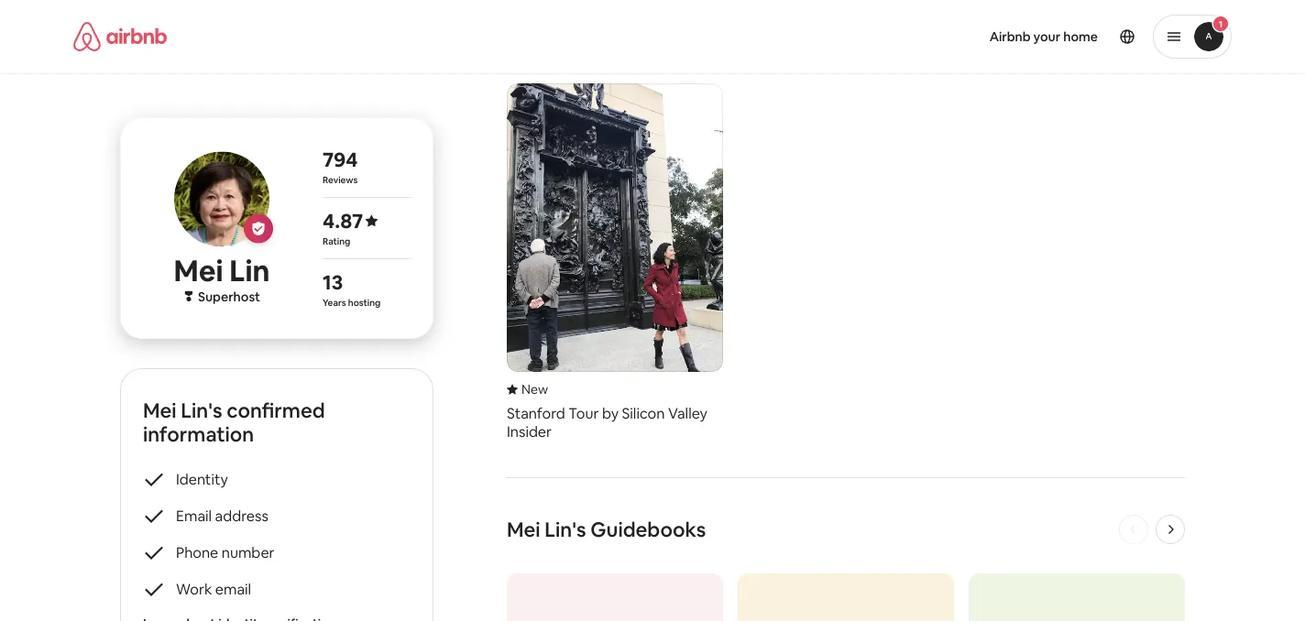 Task type: vqa. For each thing, say whether or not it's contained in the screenshot.
the topmost Lin'S
yes



Task type: locate. For each thing, give the bounding box(es) containing it.
lin
[[229, 252, 270, 290]]

reviews
[[323, 174, 358, 186]]

confirmed
[[227, 397, 325, 423]]

rating
[[323, 235, 350, 247]]

phone
[[176, 543, 218, 562]]

0 vertical spatial lin's
[[181, 397, 222, 423]]

mei lin user profile image
[[174, 152, 269, 247], [174, 152, 269, 247]]

lin's up the identity
[[181, 397, 222, 423]]

2 vertical spatial mei
[[507, 516, 540, 542]]

mei for mei lin
[[174, 252, 223, 290]]

13
[[323, 269, 343, 295]]

mei inside mei lin's confirmed information
[[143, 397, 177, 423]]

lin's inside mei lin's confirmed information
[[181, 397, 222, 423]]

794
[[323, 146, 358, 172]]

lin's
[[181, 397, 222, 423], [545, 516, 586, 542]]

0 horizontal spatial lin's
[[181, 397, 222, 423]]

lin's left guidebooks
[[545, 516, 586, 542]]

lin's for guidebooks
[[545, 516, 586, 542]]

1 vertical spatial mei
[[143, 397, 177, 423]]

1 button
[[1153, 15, 1232, 59]]

address
[[215, 506, 268, 525]]

mei lin's guidebooks
[[507, 516, 706, 542]]

new experience image
[[507, 381, 548, 398]]

1 horizontal spatial lin's
[[545, 516, 586, 542]]

email address
[[176, 506, 268, 525]]

years
[[323, 297, 346, 308]]

mei
[[174, 252, 223, 290], [143, 397, 177, 423], [507, 516, 540, 542]]

work email
[[176, 580, 251, 599]]

0 vertical spatial mei
[[174, 252, 223, 290]]

4.87
[[323, 208, 363, 234]]

identity
[[176, 470, 228, 489]]

1 vertical spatial lin's
[[545, 516, 586, 542]]

superhost
[[198, 288, 260, 305]]



Task type: describe. For each thing, give the bounding box(es) containing it.
your
[[1034, 28, 1061, 45]]

mei lin's confirmed information
[[143, 397, 325, 447]]

stanford tour by silicon valley insider group
[[507, 84, 723, 441]]

number
[[222, 543, 275, 562]]

lin's for confirmed
[[181, 397, 222, 423]]

airbnb
[[990, 28, 1031, 45]]

mei for mei lin's guidebooks
[[507, 516, 540, 542]]

home
[[1063, 28, 1098, 45]]

new
[[522, 381, 548, 398]]

email
[[215, 580, 251, 599]]

1
[[1219, 18, 1223, 30]]

airbnb your home
[[990, 28, 1098, 45]]

794 reviews
[[323, 146, 358, 186]]

information
[[143, 421, 254, 447]]

phone number
[[176, 543, 275, 562]]

mei for mei lin's confirmed information
[[143, 397, 177, 423]]

verified host image
[[251, 221, 266, 236]]

email
[[176, 506, 212, 525]]

work
[[176, 580, 212, 599]]

13 years hosting
[[323, 269, 381, 308]]

mei lin
[[174, 252, 270, 290]]

guidebooks
[[590, 516, 706, 542]]

profile element
[[675, 0, 1232, 73]]

airbnb your home link
[[979, 17, 1109, 56]]

hosting
[[348, 297, 381, 308]]



